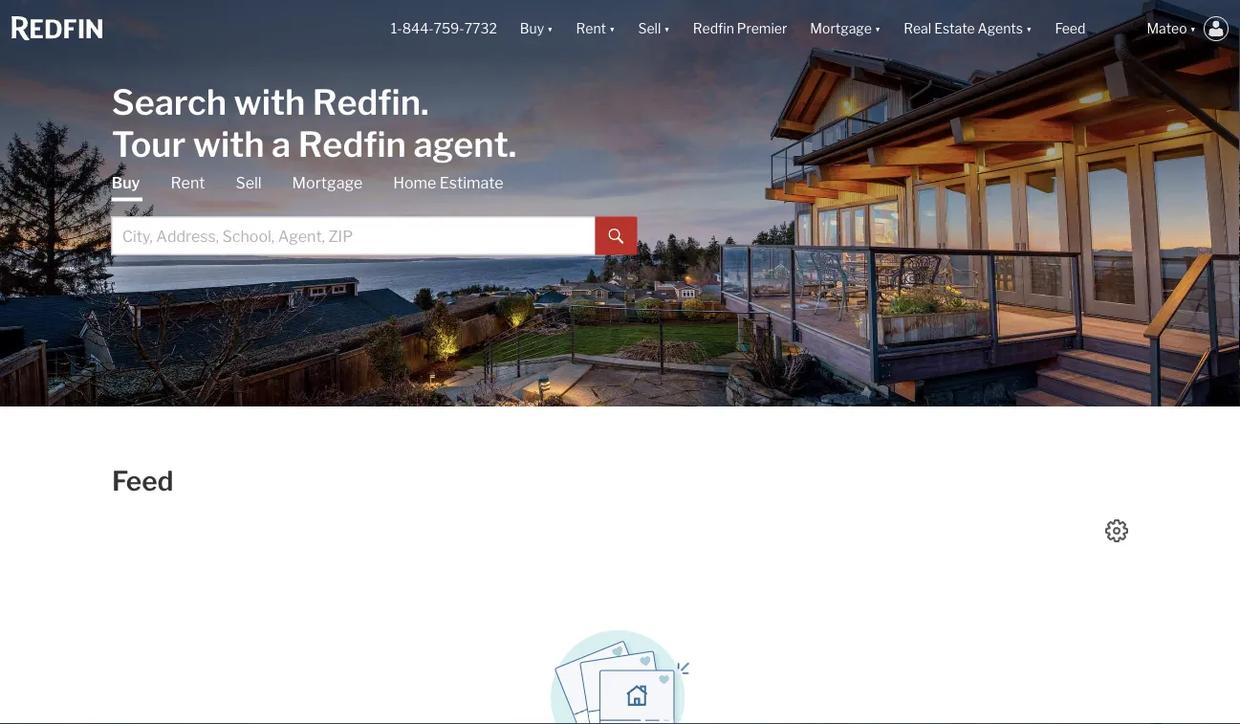 Task type: locate. For each thing, give the bounding box(es) containing it.
sell for sell ▾
[[638, 20, 661, 37]]

▾ right agents
[[1026, 20, 1033, 37]]

redfin.
[[313, 81, 429, 123]]

▾ left real
[[875, 20, 881, 37]]

buy right 7732
[[520, 20, 544, 37]]

sell right rent link at the left top of page
[[236, 174, 262, 192]]

redfin
[[693, 20, 734, 37], [298, 123, 406, 165]]

0 horizontal spatial sell
[[236, 174, 262, 192]]

sell right rent ▾
[[638, 20, 661, 37]]

▾ left rent ▾
[[547, 20, 553, 37]]

mortgage up city, address, school, agent, zip search box
[[292, 174, 363, 192]]

1 horizontal spatial feed
[[1055, 20, 1086, 37]]

estate
[[935, 20, 975, 37]]

mortgage inside tab list
[[292, 174, 363, 192]]

buy for buy ▾
[[520, 20, 544, 37]]

real
[[904, 20, 932, 37]]

estimate
[[440, 174, 504, 192]]

buy
[[520, 20, 544, 37], [112, 174, 140, 192]]

mortgage left real
[[811, 20, 872, 37]]

redfin up mortgage link at top left
[[298, 123, 406, 165]]

0 horizontal spatial buy
[[112, 174, 140, 192]]

1 horizontal spatial sell
[[638, 20, 661, 37]]

rent ▾
[[576, 20, 616, 37]]

tour
[[112, 123, 186, 165]]

tab list
[[112, 173, 638, 255]]

5 ▾ from the left
[[1026, 20, 1033, 37]]

0 vertical spatial redfin
[[693, 20, 734, 37]]

1 horizontal spatial mortgage
[[811, 20, 872, 37]]

buy inside dropdown button
[[520, 20, 544, 37]]

▾ for mateo ▾
[[1190, 20, 1197, 37]]

mateo
[[1147, 20, 1188, 37]]

3 ▾ from the left
[[664, 20, 670, 37]]

0 horizontal spatial feed
[[112, 465, 174, 497]]

0 horizontal spatial redfin
[[298, 123, 406, 165]]

with
[[234, 81, 305, 123], [193, 123, 265, 165]]

1 vertical spatial redfin
[[298, 123, 406, 165]]

mortgage
[[811, 20, 872, 37], [292, 174, 363, 192]]

2 ▾ from the left
[[609, 20, 616, 37]]

buy down the tour
[[112, 174, 140, 192]]

0 vertical spatial buy
[[520, 20, 544, 37]]

real estate agents ▾
[[904, 20, 1033, 37]]

real estate agents ▾ link
[[904, 0, 1033, 57]]

buy ▾
[[520, 20, 553, 37]]

0 vertical spatial sell
[[638, 20, 661, 37]]

rent inside tab list
[[171, 174, 205, 192]]

feed
[[1055, 20, 1086, 37], [112, 465, 174, 497]]

mortgage ▾
[[811, 20, 881, 37]]

rent down the tour
[[171, 174, 205, 192]]

mortgage inside dropdown button
[[811, 20, 872, 37]]

submit search image
[[609, 229, 624, 244]]

sell inside dropdown button
[[638, 20, 661, 37]]

redfin left premier
[[693, 20, 734, 37]]

844-
[[402, 20, 434, 37]]

0 vertical spatial mortgage
[[811, 20, 872, 37]]

buy ▾ button
[[520, 0, 553, 57]]

tab list containing buy
[[112, 173, 638, 255]]

4 ▾ from the left
[[875, 20, 881, 37]]

buy link
[[112, 173, 140, 201]]

6 ▾ from the left
[[1190, 20, 1197, 37]]

home
[[393, 174, 437, 192]]

rent right buy ▾
[[576, 20, 606, 37]]

1 vertical spatial mortgage
[[292, 174, 363, 192]]

1 horizontal spatial rent
[[576, 20, 606, 37]]

0 vertical spatial rent
[[576, 20, 606, 37]]

1 horizontal spatial redfin
[[693, 20, 734, 37]]

mortgage ▾ button
[[799, 0, 893, 57]]

0 horizontal spatial mortgage
[[292, 174, 363, 192]]

rent
[[576, 20, 606, 37], [171, 174, 205, 192]]

1 vertical spatial buy
[[112, 174, 140, 192]]

▾
[[547, 20, 553, 37], [609, 20, 616, 37], [664, 20, 670, 37], [875, 20, 881, 37], [1026, 20, 1033, 37], [1190, 20, 1197, 37]]

sell
[[638, 20, 661, 37], [236, 174, 262, 192]]

sell ▾
[[638, 20, 670, 37]]

buy ▾ button
[[509, 0, 565, 57]]

redfin inside redfin premier button
[[693, 20, 734, 37]]

1 vertical spatial sell
[[236, 174, 262, 192]]

1 horizontal spatial buy
[[520, 20, 544, 37]]

0 horizontal spatial rent
[[171, 174, 205, 192]]

▾ for buy ▾
[[547, 20, 553, 37]]

▾ right rent ▾
[[664, 20, 670, 37]]

1 ▾ from the left
[[547, 20, 553, 37]]

▾ left sell ▾
[[609, 20, 616, 37]]

0 vertical spatial feed
[[1055, 20, 1086, 37]]

7732
[[465, 20, 497, 37]]

▾ right mateo
[[1190, 20, 1197, 37]]

rent inside dropdown button
[[576, 20, 606, 37]]

1 vertical spatial rent
[[171, 174, 205, 192]]



Task type: vqa. For each thing, say whether or not it's contained in the screenshot.
'336'
no



Task type: describe. For each thing, give the bounding box(es) containing it.
1-
[[391, 20, 402, 37]]

sell link
[[236, 173, 262, 194]]

rent ▾ button
[[576, 0, 616, 57]]

agent.
[[414, 123, 517, 165]]

premier
[[737, 20, 788, 37]]

search
[[112, 81, 227, 123]]

▾ for sell ▾
[[664, 20, 670, 37]]

rent ▾ button
[[565, 0, 627, 57]]

redfin inside search with redfin. tour with a redfin agent.
[[298, 123, 406, 165]]

▾ for mortgage ▾
[[875, 20, 881, 37]]

mortgage link
[[292, 173, 363, 194]]

1-844-759-7732
[[391, 20, 497, 37]]

sell ▾ button
[[638, 0, 670, 57]]

rent link
[[171, 173, 205, 194]]

agents
[[978, 20, 1023, 37]]

home estimate link
[[393, 173, 504, 194]]

home estimate
[[393, 174, 504, 192]]

▾ for rent ▾
[[609, 20, 616, 37]]

a
[[272, 123, 291, 165]]

City, Address, School, Agent, ZIP search field
[[112, 217, 596, 255]]

1-844-759-7732 link
[[391, 20, 497, 37]]

feed inside button
[[1055, 20, 1086, 37]]

1 vertical spatial feed
[[112, 465, 174, 497]]

mortgage for mortgage
[[292, 174, 363, 192]]

rent for rent ▾
[[576, 20, 606, 37]]

feed button
[[1044, 0, 1136, 57]]

rent for rent
[[171, 174, 205, 192]]

sell ▾ button
[[627, 0, 682, 57]]

search with redfin. tour with a redfin agent.
[[112, 81, 517, 165]]

redfin premier
[[693, 20, 788, 37]]

mortgage for mortgage ▾
[[811, 20, 872, 37]]

759-
[[434, 20, 465, 37]]

real estate agents ▾ button
[[893, 0, 1044, 57]]

mateo ▾
[[1147, 20, 1197, 37]]

redfin premier button
[[682, 0, 799, 57]]

buy for buy
[[112, 174, 140, 192]]

mortgage ▾ button
[[811, 0, 881, 57]]

sell for sell
[[236, 174, 262, 192]]



